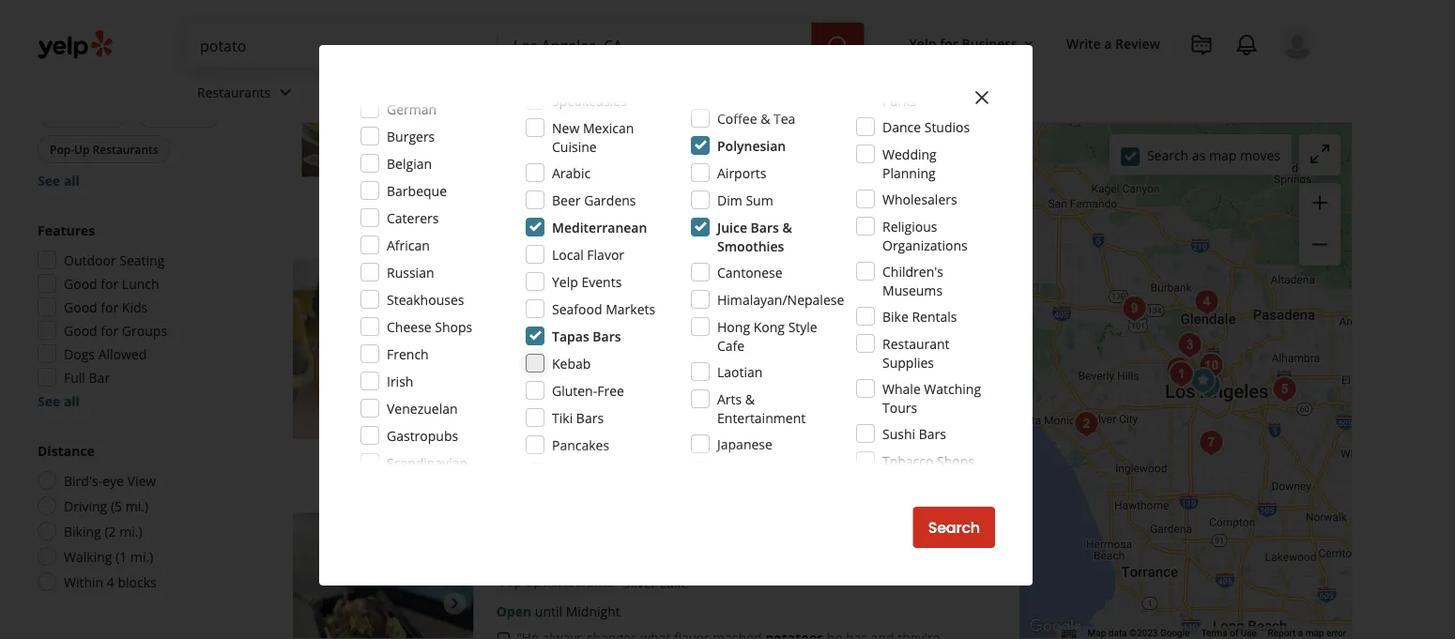Task type: locate. For each thing, give the bounding box(es) containing it.
arts & entertainment
[[718, 390, 806, 427]]

restaurants inside see all group
[[93, 141, 158, 157]]

beer
[[552, 191, 581, 209]]

1 vertical spatial order
[[901, 437, 943, 458]]

0 vertical spatial pop-up restaurants button
[[38, 135, 171, 163]]

outdoor down tiki
[[515, 439, 562, 455]]

start down planning
[[862, 183, 897, 204]]

burgers inside search dialog
[[387, 127, 435, 145]]

until down pop-up restaurants link
[[535, 603, 563, 621]]

& inside the juice bars & smoothies
[[783, 218, 793, 236]]

0 vertical spatial up
[[74, 141, 90, 157]]

2 vertical spatial &
[[746, 390, 755, 408]]

a right with
[[758, 121, 765, 139]]

1 seating from the top
[[564, 185, 604, 200]]

for
[[940, 34, 959, 52], [101, 275, 119, 293], [101, 298, 119, 316], [101, 322, 119, 340]]

seating for 9:00
[[564, 439, 604, 455]]

1 vertical spatial the potato sack image
[[1163, 356, 1201, 394]]

takeout down "airports"
[[716, 185, 760, 200]]

bars up "smoothies"
[[751, 218, 779, 236]]

up down food stands button
[[74, 141, 90, 157]]

0 horizontal spatial pop-up restaurants button
[[38, 135, 171, 163]]

-
[[724, 121, 728, 139]]

up
[[74, 141, 90, 157], [525, 575, 541, 591]]

None search field
[[185, 23, 869, 68]]

dim sum
[[718, 191, 774, 209]]

0 horizontal spatial up
[[74, 141, 90, 157]]

food left stands
[[50, 106, 77, 121]]

bars up tobacco shops
[[919, 425, 947, 443]]

a inside /burger place, pay a pretty steep price for..."
[[543, 394, 550, 412]]

"i quite like the fried
[[517, 121, 644, 139]]

seating down arabic
[[564, 185, 604, 200]]

review
[[1116, 34, 1161, 52]]

see all group
[[34, 0, 233, 190]]

good down good for lunch
[[64, 298, 97, 316]]

0 vertical spatial good
[[64, 275, 97, 293]]

1 vertical spatial see
[[38, 392, 60, 410]]

1 open from the top
[[497, 349, 532, 367]]

good up dogs
[[64, 322, 97, 340]]

2 vertical spatial slideshow element
[[293, 514, 474, 640]]

0 horizontal spatial yelp
[[552, 273, 578, 291]]

(1
[[116, 548, 127, 566]]

belgian
[[387, 155, 432, 172]]

markets
[[606, 300, 656, 318]]

4.2 star rating image
[[497, 37, 598, 56]]

for up good for kids
[[101, 275, 119, 293]]

see all inside group
[[38, 171, 80, 189]]

pop-up restaurants up open until midnight
[[500, 575, 612, 591]]

2 horizontal spatial &
[[783, 218, 793, 236]]

restaurants up poutineries
[[197, 83, 271, 101]]

tiki bars
[[552, 409, 604, 427]]

& for coffee & tea
[[761, 109, 771, 127]]

1 vertical spatial see all button
[[38, 392, 80, 410]]

2 horizontal spatial restaurants
[[544, 575, 612, 591]]

0 vertical spatial start order
[[862, 183, 943, 204]]

good for good for lunch
[[64, 275, 97, 293]]

order down tours
[[901, 437, 943, 458]]

0 vertical spatial the
[[518, 5, 552, 31]]

mi.) right (1
[[130, 548, 153, 566]]

0 vertical spatial shops
[[435, 318, 473, 336]]

0 vertical spatial see all button
[[38, 171, 80, 189]]

within
[[64, 573, 103, 591]]

1 vertical spatial restaurants
[[93, 141, 158, 157]]

good up good for kids
[[64, 275, 97, 293]]

food stands button
[[38, 100, 129, 128]]

1 vertical spatial takeout
[[716, 439, 760, 455]]

bars for tapas
[[593, 327, 621, 345]]

restaurants for topmost pop-up restaurants button
[[93, 141, 158, 157]]

whale watching tours
[[883, 380, 982, 417]]

reviews) right (231 at the top left of the page
[[658, 36, 708, 54]]

16 checkmark v2 image
[[619, 185, 634, 200], [697, 439, 712, 454]]

wedding planning
[[883, 145, 937, 182]]

all inside group
[[64, 171, 80, 189]]

"i up pay
[[517, 375, 526, 393]]

1 horizontal spatial pop-up restaurants
[[500, 575, 612, 591]]

0 vertical spatial seating
[[564, 185, 604, 200]]

1 horizontal spatial the
[[831, 121, 854, 139]]

2 start from the top
[[862, 437, 897, 458]]

shops right tobacco
[[937, 452, 975, 470]]

slideshow element for "i quite like the fried
[[293, 5, 474, 186]]

food stands
[[50, 106, 116, 121]]

auto services link
[[459, 68, 597, 122]]

pop-up restaurants
[[50, 141, 158, 157], [500, 575, 612, 591]]

0 horizontal spatial group
[[32, 221, 233, 410]]

house of mash image
[[293, 514, 474, 640]]

bars down gluten-free
[[577, 409, 604, 427]]

1 see all from the top
[[38, 171, 80, 189]]

all up features
[[64, 171, 80, 189]]

2 "i from the top
[[517, 375, 526, 393]]

24 chevron down v2 image for the auto services link
[[560, 81, 582, 104]]

1 vertical spatial search
[[929, 518, 981, 539]]

reviews) up sandwiches
[[658, 291, 708, 308]]

for for groups
[[101, 322, 119, 340]]

0 vertical spatial potato
[[618, 140, 659, 158]]

3 slideshow element from the top
[[293, 514, 474, 640]]

1 vertical spatial outdoor seating
[[515, 439, 604, 455]]

1 "i from the top
[[517, 121, 526, 139]]

seating
[[564, 185, 604, 200], [564, 439, 604, 455]]

of
[[1231, 628, 1239, 639]]

0 horizontal spatial the potato sack image
[[293, 5, 474, 186]]

0 vertical spatial pop-
[[50, 141, 74, 157]]

burgers down german
[[387, 127, 435, 145]]

"i
[[517, 121, 526, 139], [517, 375, 526, 393]]

0 vertical spatial outdoor seating
[[515, 185, 604, 200]]

scandinavian
[[387, 454, 468, 472]]

shops for tobacco shops
[[937, 452, 975, 470]]

search image
[[827, 35, 850, 57]]

0 vertical spatial search
[[1148, 146, 1189, 164]]

2 previous image from the top
[[301, 339, 323, 361]]

2 start order link from the top
[[844, 427, 961, 468]]

0 vertical spatial food
[[76, 34, 103, 50]]

yelp events
[[552, 273, 622, 291]]

1 good from the top
[[64, 275, 97, 293]]

open
[[497, 349, 532, 367], [497, 603, 532, 621]]

0 vertical spatial reviews)
[[658, 36, 708, 54]]

2 vertical spatial good
[[64, 322, 97, 340]]

restaurant
[[883, 335, 950, 353]]

poutine brothers image
[[1193, 425, 1231, 462]]

shops for cheese shops
[[435, 318, 473, 336]]

smoothies
[[718, 237, 785, 255]]

search dialog
[[0, 0, 1456, 640]]

1 vertical spatial potato
[[857, 121, 898, 139]]

they
[[517, 140, 544, 158]]

©2023
[[1130, 628, 1159, 639]]

1 horizontal spatial burgers
[[606, 321, 649, 336]]

1 vertical spatial the
[[831, 121, 854, 139]]

0 vertical spatial open
[[497, 349, 532, 367]]

3 good from the top
[[64, 322, 97, 340]]

walking
[[64, 548, 112, 566]]

african
[[387, 236, 430, 254]]

1 horizontal spatial yelp
[[910, 34, 937, 52]]

pop-up restaurants down stands
[[50, 141, 158, 157]]

burgers down markets
[[606, 321, 649, 336]]

outdoor for open
[[515, 439, 562, 455]]

open up 16 speech v2 image
[[497, 603, 532, 621]]

like up the need
[[564, 121, 585, 139]]

outdoor seating down tiki
[[515, 439, 604, 455]]

2 open from the top
[[497, 603, 532, 621]]

bars for tiki
[[577, 409, 604, 427]]

24 chevron down v2 image
[[275, 81, 297, 104], [560, 81, 582, 104]]

1 horizontal spatial like
[[807, 121, 828, 139]]

2 reviews) from the top
[[658, 291, 708, 308]]

yelp inside search dialog
[[552, 273, 578, 291]]

(231
[[628, 36, 654, 54]]

1 vertical spatial until
[[535, 349, 563, 367]]

house of mash image
[[1172, 327, 1209, 364]]

24 chevron down v2 image inside the auto services link
[[560, 81, 582, 104]]

map data ©2023 google
[[1088, 628, 1191, 639]]

pop-up restaurants inside see all group
[[50, 141, 158, 157]]

mister fried potato image
[[1267, 371, 1304, 409]]

see up distance
[[38, 392, 60, 410]]

pop-up restaurants button up open until midnight
[[497, 574, 616, 593]]

"i don't know, dude, when you go to a cool asian potato
[[517, 375, 860, 393]]

0 horizontal spatial burgers
[[387, 127, 435, 145]]

for down good for lunch
[[101, 298, 119, 316]]

0 vertical spatial pop-up restaurants
[[50, 141, 158, 157]]

reviews)
[[658, 36, 708, 54], [658, 291, 708, 308]]

start order link down tours
[[844, 427, 961, 468]]

16 checkmark v2 image left delivery at the left top of the page
[[619, 185, 634, 200]]

2 good from the top
[[64, 298, 97, 316]]

up for pop-up restaurants button to the right
[[525, 575, 541, 591]]

1 start from the top
[[862, 183, 897, 204]]

more down the
[[582, 140, 615, 158]]

restaurants
[[197, 83, 271, 101], [93, 141, 158, 157], [544, 575, 612, 591]]

cheese
[[387, 318, 432, 336]]

2 24 chevron down v2 image from the left
[[560, 81, 582, 104]]

& for arts & entertainment
[[746, 390, 755, 408]]

until
[[543, 95, 571, 113], [535, 349, 563, 367], [535, 603, 563, 621]]

(5
[[111, 497, 122, 515]]

1 reviews) from the top
[[658, 36, 708, 54]]

map
[[1210, 146, 1237, 164], [1306, 628, 1325, 639]]

for..."
[[665, 394, 697, 412]]

humble
[[518, 260, 591, 285]]

start for "i quite like the fried
[[862, 183, 897, 204]]

1 vertical spatial yelp
[[552, 273, 578, 291]]

pop- up 16 speech v2 image
[[500, 575, 525, 591]]

yelp up 4.3 star rating 'image'
[[552, 273, 578, 291]]

shops down steakhouses
[[435, 318, 473, 336]]

1 vertical spatial open
[[497, 603, 532, 621]]

map left error
[[1306, 628, 1325, 639]]

see for 2nd the see all button from the bottom
[[38, 171, 60, 189]]

features
[[38, 221, 95, 239]]

1 vertical spatial more link
[[701, 394, 736, 412]]

see all for 2nd the see all button from the top of the page
[[38, 392, 80, 410]]

seating down tiki bars
[[564, 439, 604, 455]]

quite
[[529, 121, 560, 139]]

tomorrow
[[627, 95, 689, 113]]

see all inside group
[[38, 392, 80, 410]]

food inside food stands button
[[50, 106, 77, 121]]

potato down parks
[[857, 121, 898, 139]]

good for good for kids
[[64, 298, 97, 316]]

mexican
[[583, 119, 634, 137]]

slideshow element
[[293, 5, 474, 186], [293, 260, 474, 441], [293, 514, 474, 640]]

0 vertical spatial slideshow element
[[293, 5, 474, 186]]

open down 'american' on the left of page
[[497, 349, 532, 367]]

yelp inside yelp for business button
[[910, 34, 937, 52]]

start down tours
[[862, 437, 897, 458]]

2 all from the top
[[64, 392, 80, 410]]

0 vertical spatial see all
[[38, 171, 80, 189]]

start order down tours
[[862, 437, 943, 458]]

1 vertical spatial map
[[1306, 628, 1325, 639]]

yelp
[[910, 34, 937, 52], [552, 273, 578, 291]]

start order down planning
[[862, 183, 943, 204]]

(2
[[105, 523, 116, 541]]

order for "i don't know, dude, when you go to a cool asian
[[901, 437, 943, 458]]

1 horizontal spatial pop-
[[500, 575, 525, 591]]

all down full
[[64, 392, 80, 410]]

more down go
[[701, 394, 736, 412]]

0 vertical spatial previous image
[[301, 85, 323, 107]]

potato right asian
[[816, 375, 860, 393]]

burgers
[[387, 127, 435, 145], [606, 321, 649, 336]]

previous image
[[301, 85, 323, 107], [301, 339, 323, 361]]

1 start order from the top
[[862, 183, 943, 204]]

name
[[768, 121, 803, 139]]

tobacco shops
[[883, 452, 975, 470]]

bars inside the juice bars & smoothies
[[751, 218, 779, 236]]

burgers button
[[602, 319, 653, 338]]

see inside group
[[38, 392, 60, 410]]

2 vertical spatial restaurants
[[544, 575, 612, 591]]

seafood
[[552, 300, 603, 318]]

takeout
[[716, 185, 760, 200], [716, 439, 760, 455]]

poutineries
[[148, 106, 210, 121]]

for left business
[[940, 34, 959, 52]]

1 vertical spatial up
[[525, 575, 541, 591]]

1 takeout from the top
[[716, 185, 760, 200]]

2 vertical spatial outdoor
[[515, 439, 562, 455]]

(231 reviews) link
[[628, 34, 708, 55]]

see all button down full
[[38, 392, 80, 410]]

search button
[[914, 507, 996, 549]]

2 start order from the top
[[862, 437, 943, 458]]

google
[[1161, 628, 1191, 639]]

kong
[[754, 318, 785, 336]]

0 horizontal spatial potato
[[618, 140, 659, 158]]

1 horizontal spatial 16 checkmark v2 image
[[697, 439, 712, 454]]

potato down fried
[[618, 140, 659, 158]]

mi.) for biking (2 mi.)
[[119, 523, 142, 541]]

0 vertical spatial 16 checkmark v2 image
[[619, 185, 634, 200]]

shops
[[435, 318, 473, 336], [937, 452, 975, 470]]

start order link up the 'religious'
[[844, 172, 961, 214]]

polynesian
[[718, 137, 786, 155]]

mi.) for driving (5 mi.)
[[126, 497, 149, 515]]

order down planning
[[901, 183, 943, 204]]

1 vertical spatial slideshow element
[[293, 260, 474, 441]]

outdoor inside group
[[64, 251, 116, 269]]

pop- inside see all group
[[50, 141, 74, 157]]

see all button
[[38, 171, 80, 189], [38, 392, 80, 410]]

allowed
[[98, 345, 147, 363]]

more link down go
[[701, 394, 736, 412]]

1 vertical spatial see all
[[38, 392, 80, 410]]

zoom in image
[[1309, 192, 1332, 214]]

seating for 7:00
[[564, 185, 604, 200]]

burgers inside button
[[606, 321, 649, 336]]

1 24 chevron down v2 image from the left
[[275, 81, 297, 104]]

1 vertical spatial potato
[[816, 375, 860, 393]]

all for 2nd the see all button from the bottom
[[64, 171, 80, 189]]

food inside "soul food" button
[[76, 34, 103, 50]]

potato up 4.3 link
[[596, 260, 659, 285]]

yelp for business
[[910, 34, 1018, 52]]

see all button up features
[[38, 171, 80, 189]]

1 vertical spatial start order
[[862, 437, 943, 458]]

group
[[1300, 183, 1341, 266], [32, 221, 233, 410]]

outdoor down arabic
[[515, 185, 562, 200]]

soul food button
[[38, 28, 115, 56]]

0 horizontal spatial restaurants
[[93, 141, 158, 157]]

1 outdoor seating from the top
[[515, 185, 604, 200]]

user actions element
[[895, 24, 1341, 139]]

balls-
[[691, 121, 724, 139]]

0 vertical spatial the potato sack image
[[293, 5, 474, 186]]

vans image
[[1190, 367, 1228, 405]]

"i up they
[[517, 121, 526, 139]]

up inside see all group
[[74, 141, 90, 157]]

0 horizontal spatial map
[[1210, 146, 1237, 164]]

the potato sack link
[[518, 5, 667, 31]]

0 vertical spatial all
[[64, 171, 80, 189]]

russian
[[387, 263, 434, 281]]

2 like from the left
[[807, 121, 828, 139]]

yelp for yelp for business
[[910, 34, 937, 52]]

1 previous image from the top
[[301, 85, 323, 107]]

1 start order link from the top
[[844, 172, 961, 214]]

restaurants down stands
[[93, 141, 158, 157]]

takeout down the entertainment
[[716, 439, 760, 455]]

stands
[[80, 106, 116, 121]]

0 horizontal spatial shops
[[435, 318, 473, 336]]

2 slideshow element from the top
[[293, 260, 474, 441]]

children's museums
[[883, 263, 944, 299]]

like inside balls--with a name like the potato sack, they need more potato items..."
[[807, 121, 828, 139]]

0 horizontal spatial 16 checkmark v2 image
[[619, 185, 634, 200]]

rentals
[[913, 308, 958, 325]]

search left as
[[1148, 146, 1189, 164]]

1 slideshow element from the top
[[293, 5, 474, 186]]

0 horizontal spatial pop-
[[50, 141, 74, 157]]

the right name
[[831, 121, 854, 139]]

0 horizontal spatial pop-up restaurants
[[50, 141, 158, 157]]

open for open until midnight
[[497, 603, 532, 621]]

search inside button
[[929, 518, 981, 539]]

2 vertical spatial until
[[535, 603, 563, 621]]

1 vertical spatial all
[[64, 392, 80, 410]]

2 outdoor seating from the top
[[515, 439, 604, 455]]

see all up features
[[38, 171, 80, 189]]

0 vertical spatial "i
[[517, 121, 526, 139]]

1 horizontal spatial the potato sack image
[[1163, 356, 1201, 394]]

1 order from the top
[[901, 183, 943, 204]]

expand map image
[[1309, 143, 1332, 165]]

& right arts
[[746, 390, 755, 408]]

(733 reviews)
[[628, 291, 708, 308]]

2 seating from the top
[[564, 439, 604, 455]]

auto services
[[474, 83, 556, 101]]

& left tea
[[761, 109, 771, 127]]

potato up 4.2 link
[[557, 5, 620, 31]]

until for until 7:00 am tomorrow
[[543, 95, 571, 113]]

gastropubs
[[387, 427, 459, 445]]

reviews) for (231 reviews)
[[658, 36, 708, 54]]

1 . the potato sack
[[497, 5, 667, 31]]

food right soul
[[76, 34, 103, 50]]

4.3
[[606, 291, 624, 308]]

open until 9:00 pm
[[497, 349, 615, 367]]

the right .
[[518, 5, 552, 31]]

4.2 link
[[606, 34, 624, 55]]

& inside arts & entertainment
[[746, 390, 755, 408]]

1 horizontal spatial shops
[[937, 452, 975, 470]]

2 see all from the top
[[38, 392, 80, 410]]

for for lunch
[[101, 275, 119, 293]]

see all down full
[[38, 392, 80, 410]]

1 all from the top
[[64, 171, 80, 189]]

arts
[[718, 390, 742, 408]]

pop- down food stands button
[[50, 141, 74, 157]]

items..."
[[662, 140, 711, 158]]

24 chevron down v2 image for restaurants link
[[275, 81, 297, 104]]

24 chevron down v2 image inside restaurants link
[[275, 81, 297, 104]]

2 see from the top
[[38, 392, 60, 410]]

1 horizontal spatial &
[[761, 109, 771, 127]]

1 see from the top
[[38, 171, 60, 189]]

0 horizontal spatial 24 chevron down v2 image
[[275, 81, 297, 104]]

search down tobacco shops
[[929, 518, 981, 539]]

16 chevron down v2 image
[[1022, 36, 1037, 51]]

1 vertical spatial "i
[[517, 375, 526, 393]]

0 horizontal spatial search
[[929, 518, 981, 539]]

0 vertical spatial burgers
[[387, 127, 435, 145]]

& up "smoothies"
[[783, 218, 793, 236]]

pop-up restaurants button down stands
[[38, 135, 171, 163]]

1 horizontal spatial potato
[[816, 375, 860, 393]]

restaurants inside business categories element
[[197, 83, 271, 101]]

1 vertical spatial food
[[50, 106, 77, 121]]

more link
[[714, 140, 749, 158], [701, 394, 736, 412]]

for down good for kids
[[101, 322, 119, 340]]

for inside button
[[940, 34, 959, 52]]

pop-up restaurants for topmost pop-up restaurants button
[[50, 141, 158, 157]]

1 vertical spatial &
[[783, 218, 793, 236]]

a right pay
[[543, 394, 550, 412]]

1 horizontal spatial group
[[1300, 183, 1341, 266]]

mi.) right the (5
[[126, 497, 149, 515]]

2 see all button from the top
[[38, 392, 80, 410]]

outdoor up good for lunch
[[64, 251, 116, 269]]

0 vertical spatial &
[[761, 109, 771, 127]]

0 vertical spatial takeout
[[716, 185, 760, 200]]

order for "i quite like the fried
[[901, 183, 943, 204]]

1 vertical spatial previous image
[[301, 339, 323, 361]]

mi.) for walking (1 mi.)
[[130, 548, 153, 566]]

until up 'don't'
[[535, 349, 563, 367]]

american
[[500, 321, 554, 336]]

map right as
[[1210, 146, 1237, 164]]

see inside group
[[38, 171, 60, 189]]

yelp up amusement
[[910, 34, 937, 52]]

seating
[[120, 251, 165, 269]]

up up open until midnight
[[525, 575, 541, 591]]

view
[[127, 472, 156, 490]]

like right name
[[807, 121, 828, 139]]

1 horizontal spatial search
[[1148, 146, 1189, 164]]

error
[[1327, 628, 1347, 639]]

16 speech v2 image
[[497, 632, 512, 640]]

outdoor seating down arabic
[[515, 185, 604, 200]]

16 checkmark v2 image left japanese
[[697, 439, 712, 454]]

1 vertical spatial shops
[[937, 452, 975, 470]]

mi.) right "(2"
[[119, 523, 142, 541]]

1 vertical spatial outdoor
[[64, 251, 116, 269]]

bars up pm
[[593, 327, 621, 345]]

restaurants up 'midnight' at left bottom
[[544, 575, 612, 591]]

0 horizontal spatial &
[[746, 390, 755, 408]]

restaurants for pop-up restaurants button to the right
[[544, 575, 612, 591]]

the potato sack image
[[293, 5, 474, 186], [1163, 356, 1201, 394]]

pm
[[596, 349, 615, 367]]

1 vertical spatial 16 checkmark v2 image
[[697, 439, 712, 454]]

until up the new
[[543, 95, 571, 113]]

2 order from the top
[[901, 437, 943, 458]]

option group
[[32, 441, 233, 597]]

good for good for groups
[[64, 322, 97, 340]]

pop-up restaurants for pop-up restaurants button to the right
[[500, 575, 612, 591]]

up inside pop-up restaurants link
[[525, 575, 541, 591]]

1 vertical spatial pop-up restaurants
[[500, 575, 612, 591]]

2 vertical spatial mi.)
[[130, 548, 153, 566]]

more link down -
[[714, 140, 749, 158]]

16 checkmark v2 image
[[697, 185, 712, 200]]

0 vertical spatial start
[[862, 183, 897, 204]]

0 horizontal spatial like
[[564, 121, 585, 139]]

0 vertical spatial restaurants
[[197, 83, 271, 101]]

for for kids
[[101, 298, 119, 316]]

1 vertical spatial mi.)
[[119, 523, 142, 541]]

see up features
[[38, 171, 60, 189]]



Task type: vqa. For each thing, say whether or not it's contained in the screenshot.
Updates From This Business
no



Task type: describe. For each thing, give the bounding box(es) containing it.
start order link for "i quite like the fried
[[844, 172, 961, 214]]

bike
[[883, 308, 909, 325]]

the inside balls--with a name like the potato sack, they need more potato items..."
[[831, 121, 854, 139]]

pretty
[[553, 394, 590, 412]]

wedding
[[883, 145, 937, 163]]

with
[[728, 121, 754, 139]]

humble potato image
[[293, 260, 474, 441]]

sushi
[[883, 425, 916, 443]]

see all for 2nd the see all button from the bottom
[[38, 171, 80, 189]]

balls--with a name like the potato sack, they need more potato items..."
[[517, 121, 932, 158]]

keyboard shortcuts image
[[1062, 630, 1077, 639]]

all for 2nd the see all button from the top of the page
[[64, 392, 80, 410]]

until for until 9:00 pm
[[535, 349, 563, 367]]

religious organizations
[[883, 217, 968, 254]]

0 vertical spatial potato
[[557, 5, 620, 31]]

lake
[[660, 575, 689, 593]]

for for business
[[940, 34, 959, 52]]

more inside balls--with a name like the potato sack, they need more potato items..."
[[582, 140, 615, 158]]

report a map error
[[1269, 628, 1347, 639]]

option group containing distance
[[32, 441, 233, 597]]

humble potato
[[518, 260, 659, 285]]

irish
[[387, 372, 414, 390]]

map for moves
[[1210, 146, 1237, 164]]

organizations
[[883, 236, 968, 254]]

start order for "i don't know, dude, when you go to a cool asian
[[862, 437, 943, 458]]

japanese
[[718, 435, 773, 453]]

16 checkmark v2 image for "i quite like the fried
[[619, 185, 634, 200]]

potato inside balls--with a name like the potato sack, they need more potato items..."
[[618, 140, 659, 158]]

previous image
[[301, 593, 323, 616]]

good for groups
[[64, 322, 167, 340]]

sack
[[624, 5, 667, 31]]

see for 2nd the see all button from the top of the page
[[38, 392, 60, 410]]

silver
[[624, 575, 657, 593]]

dogs allowed
[[64, 345, 147, 363]]

data
[[1109, 628, 1128, 639]]

4
[[107, 573, 114, 591]]

1 like from the left
[[564, 121, 585, 139]]

4.3 link
[[606, 289, 624, 309]]

restaurant supplies
[[883, 335, 950, 372]]

bars for sushi
[[919, 425, 947, 443]]

a right to in the bottom of the page
[[740, 375, 747, 393]]

group containing features
[[32, 221, 233, 410]]

steep
[[594, 394, 627, 412]]

previous image for closed
[[301, 85, 323, 107]]

reviews) for (733 reviews)
[[658, 291, 708, 308]]

coffee
[[718, 109, 758, 127]]

map region
[[817, 0, 1456, 640]]

the potato sack image inside map region
[[1163, 356, 1201, 394]]

sandwiches link
[[661, 319, 734, 338]]

full
[[64, 369, 85, 387]]

restaurants link
[[182, 68, 312, 122]]

sack,
[[901, 121, 932, 139]]

start order for "i quite like the fried
[[862, 183, 943, 204]]

closed
[[497, 95, 540, 113]]

business categories element
[[182, 68, 1315, 122]]

4.3 star rating image
[[497, 291, 598, 310]]

hong
[[718, 318, 751, 336]]

nordstrom rack image
[[1185, 363, 1222, 400]]

speakeasies
[[552, 92, 627, 109]]

open for open until 9:00 pm
[[497, 349, 532, 367]]

distance
[[38, 442, 95, 460]]

cantonese
[[718, 263, 783, 281]]

map for error
[[1306, 628, 1325, 639]]

himalayan/nepalese
[[718, 291, 845, 309]]

price
[[631, 394, 661, 412]]

louders image
[[1160, 351, 1198, 389]]

juice bars & smoothies
[[718, 218, 793, 255]]

2 takeout from the top
[[716, 439, 760, 455]]

cool
[[751, 375, 776, 393]]

sandwiches button
[[661, 319, 734, 338]]

amusement parks
[[883, 73, 958, 109]]

slideshow element for "i don't know, dude, when you go to a cool asian
[[293, 260, 474, 441]]

pay
[[517, 394, 539, 412]]

search for search
[[929, 518, 981, 539]]

delivery
[[638, 185, 682, 200]]

until for until midnight
[[535, 603, 563, 621]]

close image
[[971, 86, 994, 109]]

moves
[[1241, 146, 1281, 164]]

museums
[[883, 281, 943, 299]]

start order link for "i don't know, dude, when you go to a cool asian
[[844, 427, 961, 468]]

gluten-free
[[552, 382, 625, 400]]

google image
[[1025, 615, 1087, 640]]

0 horizontal spatial the
[[518, 5, 552, 31]]

up for topmost pop-up restaurants button
[[74, 141, 90, 157]]

driving
[[64, 497, 107, 515]]

humble potato image
[[1068, 406, 1106, 443]]

bars for juice
[[751, 218, 779, 236]]

free
[[598, 382, 625, 400]]

a right 'write'
[[1105, 34, 1113, 52]]

kebab
[[552, 355, 591, 372]]

barbeque
[[387, 182, 447, 200]]

next image
[[444, 593, 467, 616]]

outdoor seating for "i quite like the fried
[[515, 185, 604, 200]]

more down -
[[714, 140, 749, 158]]

good for lunch
[[64, 275, 159, 293]]

search for search as map moves
[[1148, 146, 1189, 164]]

2 vertical spatial potato
[[596, 260, 659, 285]]

1 see all button from the top
[[38, 171, 80, 189]]

bar
[[89, 369, 110, 387]]

outdoor seating for "i don't know, dude, when you go to a cool asian
[[515, 439, 604, 455]]

laotian
[[718, 363, 763, 381]]

zoom out image
[[1309, 233, 1332, 256]]

soul food
[[50, 34, 103, 50]]

potato corner image
[[1189, 284, 1226, 321]]

biking
[[64, 523, 101, 541]]

arabic
[[552, 164, 591, 182]]

gluten-
[[552, 382, 598, 400]]

16 checkmark v2 image for "i don't know, dude, when you go to a cool asian
[[697, 439, 712, 454]]

yelp for yelp events
[[552, 273, 578, 291]]

"i for "i don't know, dude, when you go to a cool asian potato
[[517, 375, 526, 393]]

midnight
[[566, 603, 621, 621]]

previous image for open
[[301, 339, 323, 361]]

0 vertical spatial more link
[[714, 140, 749, 158]]

outdoor for closed
[[515, 185, 562, 200]]

as
[[1193, 146, 1206, 164]]

report a map error link
[[1269, 628, 1347, 639]]

dude,
[[604, 375, 639, 393]]

projects image
[[1191, 34, 1214, 56]]

gardens
[[584, 191, 636, 209]]

cuisine
[[552, 138, 597, 155]]

1 vertical spatial pop-
[[500, 575, 525, 591]]

a right report
[[1299, 628, 1304, 639]]

a inside balls--with a name like the potato sack, they need more potato items..."
[[758, 121, 765, 139]]

steakhouses
[[387, 291, 464, 309]]

the baked potato image
[[1116, 290, 1154, 328]]

to
[[724, 375, 736, 393]]

terms of use
[[1202, 628, 1257, 639]]

poutineries button
[[136, 100, 223, 128]]

supplies
[[883, 354, 935, 372]]

studios
[[925, 118, 971, 136]]

potato inside balls--with a name like the potato sack, they need more potato items..."
[[857, 121, 898, 139]]

1 horizontal spatial pop-up restaurants button
[[497, 574, 616, 593]]

write a review
[[1067, 34, 1161, 52]]

start for "i don't know, dude, when you go to a cool asian
[[862, 437, 897, 458]]

good for kids
[[64, 298, 148, 316]]

go
[[705, 375, 720, 393]]

"i for "i quite like the fried
[[517, 121, 526, 139]]

soul
[[50, 34, 73, 50]]

blocks
[[118, 573, 157, 591]]

dim
[[718, 191, 743, 209]]

whale
[[883, 380, 921, 398]]

seafood markets
[[552, 300, 656, 318]]

notifications image
[[1236, 34, 1259, 56]]

venezuelan
[[387, 400, 458, 418]]

angel's tijuana tacos image
[[1193, 348, 1231, 385]]



